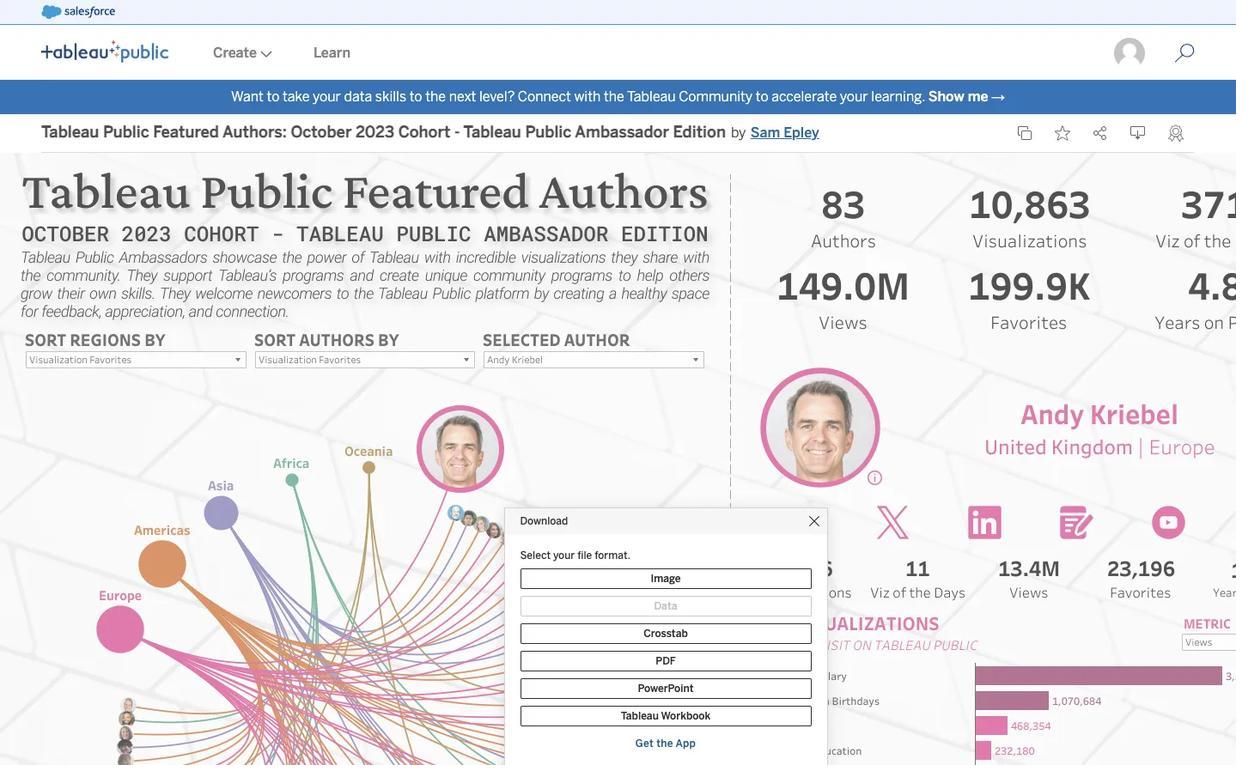 Task type: describe. For each thing, give the bounding box(es) containing it.
want
[[231, 89, 264, 105]]

make a copy image
[[1018, 125, 1033, 141]]

1 the from the left
[[426, 89, 446, 105]]

show
[[929, 89, 965, 105]]

tableau public featured authors: october 2023 cohort - tableau public ambassador edition by sam epley
[[41, 123, 820, 142]]

3 to from the left
[[756, 89, 769, 105]]

take
[[283, 89, 310, 105]]

community
[[679, 89, 753, 105]]

october
[[291, 123, 352, 142]]

accelerate
[[772, 89, 837, 105]]

authors:
[[223, 123, 287, 142]]

me
[[968, 89, 989, 105]]

learning.
[[872, 89, 926, 105]]

0 horizontal spatial tableau
[[41, 123, 99, 142]]

connect
[[518, 89, 571, 105]]

show me link
[[929, 89, 989, 105]]

2023
[[356, 123, 395, 142]]

logo image
[[41, 40, 168, 63]]

learn
[[314, 45, 351, 61]]

create button
[[193, 27, 293, 80]]

ambassador
[[575, 123, 670, 142]]

featured
[[153, 123, 219, 142]]



Task type: locate. For each thing, give the bounding box(es) containing it.
level?
[[480, 89, 515, 105]]

go to search image
[[1154, 43, 1216, 64]]

1 to from the left
[[267, 89, 280, 105]]

tim.burton6800 image
[[1113, 36, 1147, 70]]

0 horizontal spatial public
[[103, 123, 149, 142]]

data
[[344, 89, 372, 105]]

want to take your data skills to the next level? connect with the tableau community to accelerate your learning. show me →
[[231, 89, 1006, 105]]

your
[[313, 89, 341, 105], [840, 89, 869, 105]]

to
[[267, 89, 280, 105], [410, 89, 422, 105], [756, 89, 769, 105]]

1 horizontal spatial tableau
[[464, 123, 522, 142]]

1 horizontal spatial to
[[410, 89, 422, 105]]

create
[[213, 45, 257, 61]]

to right skills
[[410, 89, 422, 105]]

2 your from the left
[[840, 89, 869, 105]]

skills
[[375, 89, 407, 105]]

learn link
[[293, 27, 371, 80]]

2 the from the left
[[604, 89, 625, 105]]

2 to from the left
[[410, 89, 422, 105]]

0 horizontal spatial your
[[313, 89, 341, 105]]

the left next
[[426, 89, 446, 105]]

the
[[426, 89, 446, 105], [604, 89, 625, 105]]

1 horizontal spatial the
[[604, 89, 625, 105]]

0 horizontal spatial to
[[267, 89, 280, 105]]

sam epley link
[[751, 123, 820, 144]]

nominate for viz of the day image
[[1169, 125, 1184, 142]]

1 your from the left
[[313, 89, 341, 105]]

2 horizontal spatial tableau
[[627, 89, 676, 105]]

public
[[103, 123, 149, 142], [526, 123, 572, 142]]

edition
[[673, 123, 726, 142]]

1 horizontal spatial public
[[526, 123, 572, 142]]

public left featured in the top of the page
[[103, 123, 149, 142]]

cohort
[[399, 123, 451, 142]]

0 horizontal spatial the
[[426, 89, 446, 105]]

by
[[731, 125, 746, 141]]

with
[[574, 89, 601, 105]]

2 public from the left
[[526, 123, 572, 142]]

epley
[[784, 125, 820, 141]]

salesforce logo image
[[41, 5, 115, 19]]

favorite button image
[[1055, 125, 1071, 141]]

sam
[[751, 125, 781, 141]]

your right take
[[313, 89, 341, 105]]

next
[[449, 89, 476, 105]]

→
[[992, 89, 1006, 105]]

to left take
[[267, 89, 280, 105]]

your left learning.
[[840, 89, 869, 105]]

1 public from the left
[[103, 123, 149, 142]]

tableau
[[627, 89, 676, 105], [41, 123, 99, 142], [464, 123, 522, 142]]

to up sam
[[756, 89, 769, 105]]

public down connect
[[526, 123, 572, 142]]

the right with on the left of the page
[[604, 89, 625, 105]]

-
[[455, 123, 460, 142]]

2 horizontal spatial to
[[756, 89, 769, 105]]

1 horizontal spatial your
[[840, 89, 869, 105]]



Task type: vqa. For each thing, say whether or not it's contained in the screenshot.
See All Viz of the Day Element
no



